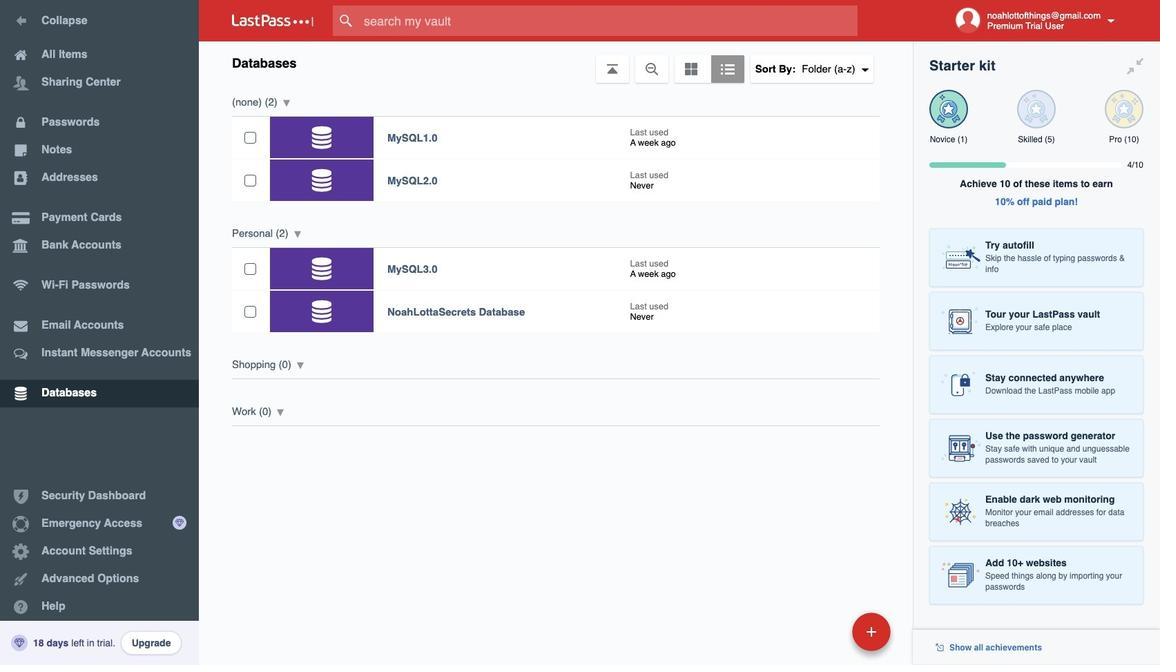 Task type: locate. For each thing, give the bounding box(es) containing it.
vault options navigation
[[199, 41, 913, 83]]

search my vault text field
[[333, 6, 885, 36]]



Task type: describe. For each thing, give the bounding box(es) containing it.
new item element
[[758, 612, 896, 652]]

main navigation navigation
[[0, 0, 199, 665]]

new item navigation
[[758, 609, 900, 665]]

lastpass image
[[232, 15, 314, 27]]

Search search field
[[333, 6, 885, 36]]



